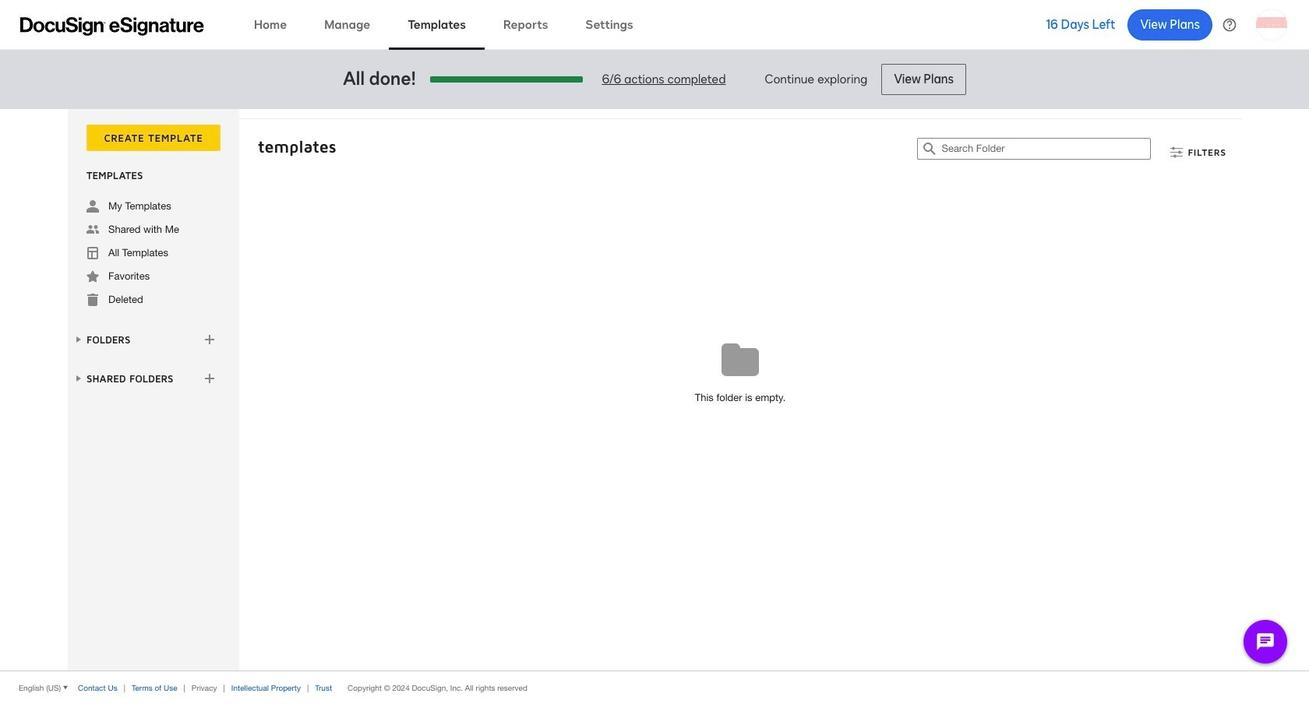 Task type: locate. For each thing, give the bounding box(es) containing it.
star filled image
[[87, 271, 99, 283]]

docusign esignature image
[[20, 17, 204, 35]]

view folders image
[[72, 334, 85, 346]]

user image
[[87, 200, 99, 213]]

templates image
[[87, 247, 99, 260]]

more info region
[[0, 671, 1310, 705]]

your uploaded profile image image
[[1257, 9, 1288, 40]]



Task type: describe. For each thing, give the bounding box(es) containing it.
trash image
[[87, 294, 99, 306]]

view shared folders image
[[72, 373, 85, 385]]

Search Folder text field
[[942, 139, 1151, 159]]

shared image
[[87, 224, 99, 236]]

secondary navigation region
[[68, 109, 1246, 671]]



Task type: vqa. For each thing, say whether or not it's contained in the screenshot.
FOLDER Image
no



